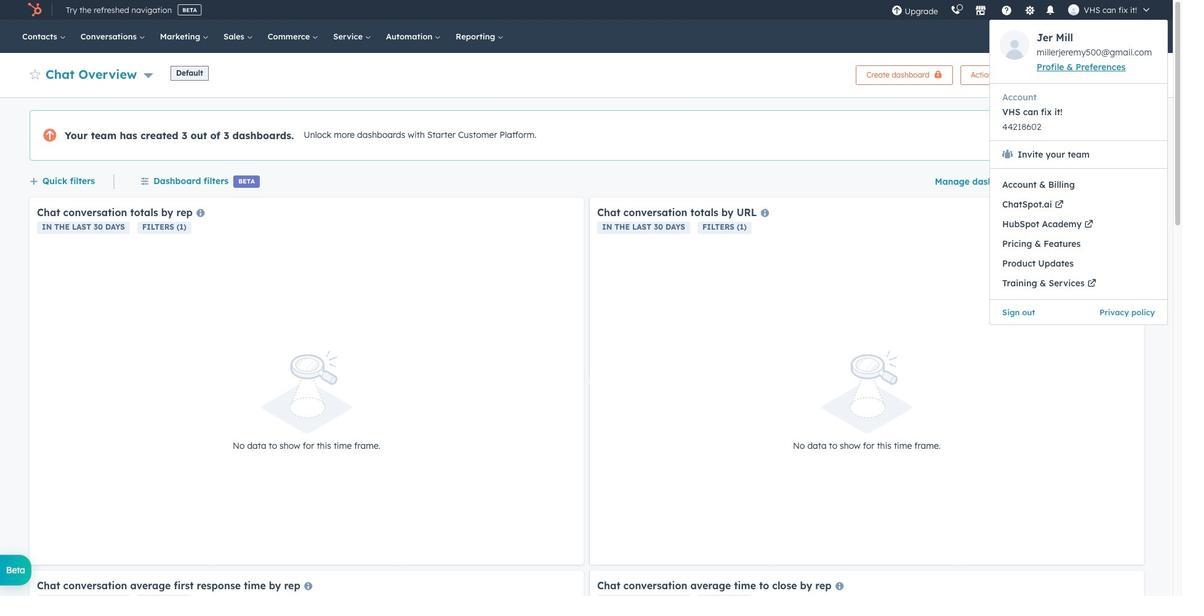 Task type: vqa. For each thing, say whether or not it's contained in the screenshot.
Menu
yes



Task type: describe. For each thing, give the bounding box(es) containing it.
jer mill image
[[1068, 4, 1080, 15]]

chat conversation average time to close by rep element
[[590, 571, 1145, 596]]

Search HubSpot search field
[[991, 26, 1130, 47]]

chat conversation average first response time by rep element
[[30, 571, 584, 596]]



Task type: locate. For each thing, give the bounding box(es) containing it.
banner
[[30, 62, 1144, 85]]

marketplaces image
[[975, 6, 987, 17]]

chat conversation totals by url element
[[590, 198, 1145, 565]]

menu item
[[990, 0, 1169, 325], [991, 175, 1168, 195], [991, 234, 1168, 254], [991, 254, 1168, 274], [991, 299, 1079, 325], [1079, 299, 1168, 325]]

jer mill image
[[1000, 30, 1030, 60]]

chat conversation totals by rep element
[[30, 198, 584, 565]]

menu
[[886, 0, 1169, 325], [990, 20, 1169, 325]]



